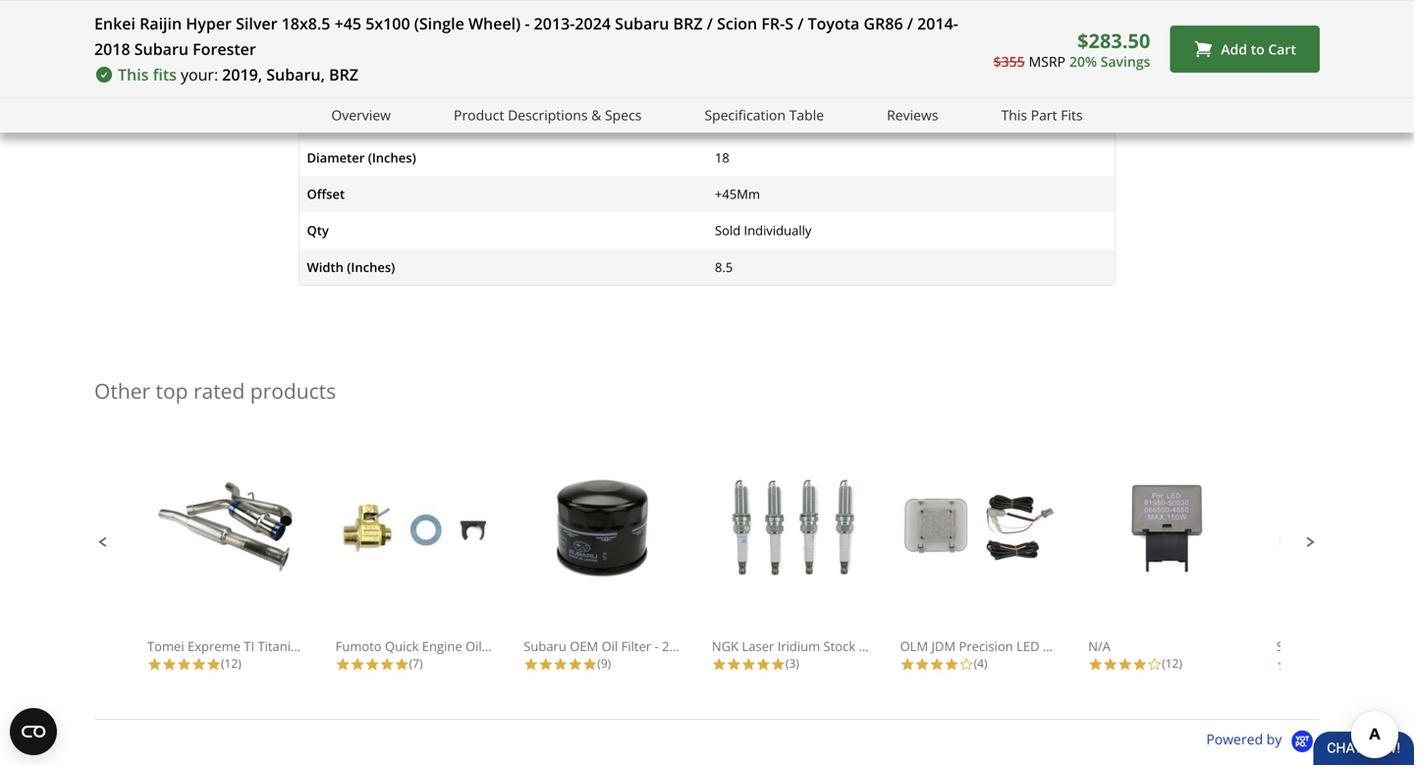 Task type: describe. For each thing, give the bounding box(es) containing it.
tomei
[[147, 638, 184, 655]]

5 star image from the left
[[365, 657, 380, 672]]

1 vertical spatial 8.5
[[715, 258, 733, 276]]

fumoto quick engine oil drain valve... link
[[336, 475, 563, 655]]

3 / from the left
[[908, 13, 914, 34]]

16 star image from the left
[[1118, 657, 1133, 672]]

add
[[1222, 40, 1248, 58]]

3 star image from the left
[[192, 657, 206, 672]]

(9)
[[598, 655, 611, 671]]

individually
[[744, 222, 812, 239]]

sold individually
[[715, 222, 812, 239]]

quick
[[385, 638, 419, 655]]

enkei raijin hyper silver 18x8.5 +45 5x100 (single wheel) - 2013-2024 subaru brz / scion fr-s / toyota gr86 / 2014- 2018 subaru forester
[[94, 13, 959, 59]]

overview
[[331, 106, 391, 124]]

2014-
[[918, 13, 959, 34]]

heat
[[859, 638, 887, 655]]

silver
[[236, 13, 278, 34]]

powered by link
[[1207, 730, 1320, 754]]

enkei
[[94, 13, 136, 34]]

products
[[250, 377, 336, 405]]

add to cart
[[1222, 40, 1297, 58]]

olm
[[901, 638, 929, 655]]

subispeed
[[1277, 638, 1340, 655]]

color
[[307, 76, 340, 94]]

forester
[[193, 38, 256, 59]]

10 star image from the left
[[771, 657, 786, 672]]

oem
[[570, 638, 599, 655]]

width (inches)
[[307, 258, 395, 276]]

by
[[1267, 730, 1283, 748]]

12 star image from the left
[[915, 657, 930, 672]]

stock
[[824, 638, 856, 655]]

2 oil from the left
[[602, 638, 618, 655]]

empty star image for n/a
[[1148, 657, 1162, 672]]

$283.50 $355 msrp 20% savings
[[994, 27, 1151, 70]]

2 star image from the left
[[177, 657, 192, 672]]

ngk laser iridium stock heat range... link
[[712, 475, 938, 655]]

this part fits
[[1002, 106, 1083, 124]]

2024...
[[696, 638, 735, 655]]

iridium
[[778, 638, 821, 655]]

fr-
[[762, 13, 785, 34]]

12 total reviews element for n/a
[[1089, 655, 1246, 672]]

13 star image from the left
[[930, 657, 945, 672]]

rated
[[193, 377, 245, 405]]

powered by
[[1207, 730, 1286, 748]]

(single
[[414, 13, 465, 34]]

size
[[349, 112, 373, 130]]

9 star image from the left
[[712, 657, 727, 672]]

n/a link
[[1089, 475, 1246, 655]]

20%
[[1070, 52, 1098, 70]]

15 star image from the left
[[1089, 657, 1104, 672]]

4 total reviews element
[[901, 655, 1058, 672]]

your:
[[181, 64, 218, 85]]

fumoto quick engine oil drain valve...
[[336, 638, 563, 655]]

2 total reviews element
[[1277, 655, 1415, 672]]

top
[[156, 377, 188, 405]]

precision
[[959, 638, 1014, 655]]

13 star image from the left
[[1277, 657, 1292, 672]]

hyper
[[186, 13, 232, 34]]

1 horizontal spatial -
[[655, 638, 659, 655]]

0 horizontal spatial brz
[[329, 64, 359, 85]]

2019,
[[222, 64, 262, 85]]

specification table
[[705, 106, 824, 124]]

powered
[[1207, 730, 1264, 748]]

other
[[94, 377, 150, 405]]

range...
[[891, 638, 938, 655]]

tomei expreme ti titanium cat-back...
[[147, 638, 376, 655]]

ngk laser iridium stock heat range...
[[712, 638, 938, 655]]

1 jdm from the left
[[932, 638, 956, 655]]

fits
[[153, 64, 177, 85]]

1 star image from the left
[[147, 657, 162, 672]]

2024
[[575, 13, 611, 34]]

ngk
[[712, 638, 739, 655]]

(inches) for diameter (inches)
[[368, 149, 416, 166]]

2 / from the left
[[798, 13, 804, 34]]

brz inside enkei raijin hyper silver 18x8.5 +45 5x100 (single wheel) - 2013-2024 subaru brz / scion fr-s / toyota gr86 / 2014- 2018 subaru forester
[[674, 13, 703, 34]]

tomei expreme ti titanium cat-back... link
[[147, 475, 376, 655]]

x
[[733, 112, 741, 130]]

this for this fits your: 2019, subaru, brz
[[118, 64, 149, 85]]

1 horizontal spatial subaru
[[524, 638, 567, 655]]

&
[[592, 106, 602, 124]]

sold
[[715, 222, 741, 239]]

(12) for n/a
[[1162, 655, 1183, 671]]

wheel size
[[307, 112, 373, 130]]

raijin
[[140, 13, 182, 34]]

empty star image for olm jdm precision led lift gate...
[[959, 657, 974, 672]]

overview link
[[331, 104, 391, 126]]



Task type: locate. For each thing, give the bounding box(es) containing it.
/
[[707, 13, 713, 34], [798, 13, 804, 34], [908, 13, 914, 34]]

olm jdm precision led lift gate... link
[[901, 475, 1104, 655]]

12 total reviews element
[[147, 655, 305, 672], [1089, 655, 1246, 672]]

this
[[118, 64, 149, 85], [1002, 106, 1028, 124]]

1 vertical spatial subaru
[[134, 38, 189, 59]]

drain
[[485, 638, 518, 655]]

2 empty star image from the left
[[1148, 657, 1162, 672]]

2 jdm from the left
[[1389, 638, 1413, 655]]

14 star image from the left
[[945, 657, 959, 672]]

table
[[790, 106, 824, 124]]

this left fits
[[118, 64, 149, 85]]

6 star image from the left
[[553, 657, 568, 672]]

scion
[[717, 13, 758, 34]]

oil right oem
[[602, 638, 618, 655]]

1 / from the left
[[707, 13, 713, 34]]

11 star image from the left
[[1104, 657, 1118, 672]]

2 vertical spatial subaru
[[524, 638, 567, 655]]

oil
[[466, 638, 482, 655], [602, 638, 618, 655]]

6 star image from the left
[[380, 657, 395, 672]]

reviews link
[[887, 104, 939, 126]]

7 star image from the left
[[583, 657, 598, 672]]

/ right s at the top of page
[[798, 13, 804, 34]]

1 12 total reviews element from the left
[[147, 655, 305, 672]]

1 oil from the left
[[466, 638, 482, 655]]

0 horizontal spatial oil
[[466, 638, 482, 655]]

0 vertical spatial (inches)
[[368, 149, 416, 166]]

subaru right 2024
[[615, 13, 669, 34]]

/ left "scion"
[[707, 13, 713, 34]]

product descriptions & specs
[[454, 106, 642, 124]]

1 horizontal spatial brz
[[674, 13, 703, 34]]

brz up overview
[[329, 64, 359, 85]]

subaru left oem
[[524, 638, 567, 655]]

fits
[[1061, 106, 1083, 124]]

part
[[1031, 106, 1058, 124]]

laser
[[742, 638, 775, 655]]

jdm right facelift
[[1389, 638, 1413, 655]]

4 star image from the left
[[206, 657, 221, 672]]

2 star image from the left
[[336, 657, 350, 672]]

(inches) for width (inches)
[[347, 258, 395, 276]]

offset
[[307, 185, 345, 203]]

olm jdm precision led lift gate...
[[901, 638, 1104, 655]]

descriptions
[[508, 106, 588, 124]]

specification table link
[[705, 104, 824, 126]]

specs
[[605, 106, 642, 124]]

2 18 from the top
[[715, 149, 730, 166]]

1 horizontal spatial 8.5
[[744, 112, 762, 130]]

2013-
[[534, 13, 575, 34]]

subaru
[[615, 13, 669, 34], [134, 38, 189, 59], [524, 638, 567, 655]]

brz
[[674, 13, 703, 34], [329, 64, 359, 85]]

1 vertical spatial this
[[1002, 106, 1028, 124]]

12 star image from the left
[[1133, 657, 1148, 672]]

width
[[307, 258, 344, 276]]

lift
[[1043, 638, 1062, 655]]

ti
[[244, 638, 255, 655]]

0 horizontal spatial empty star image
[[959, 657, 974, 672]]

0 vertical spatial -
[[525, 13, 530, 34]]

specification
[[705, 106, 786, 124]]

gate...
[[1065, 638, 1104, 655]]

8.5
[[744, 112, 762, 130], [715, 258, 733, 276]]

/ right gr86
[[908, 13, 914, 34]]

3 star image from the left
[[350, 657, 365, 672]]

$283.50
[[1078, 27, 1151, 54]]

0 horizontal spatial subaru
[[134, 38, 189, 59]]

- inside enkei raijin hyper silver 18x8.5 +45 5x100 (single wheel) - 2013-2024 subaru brz / scion fr-s / toyota gr86 / 2014- 2018 subaru forester
[[525, 13, 530, 34]]

0 horizontal spatial jdm
[[932, 638, 956, 655]]

other top rated products
[[94, 377, 336, 405]]

0 horizontal spatial /
[[707, 13, 713, 34]]

jdm right 'olm' on the bottom of the page
[[932, 638, 956, 655]]

0 vertical spatial this
[[118, 64, 149, 85]]

1 empty star image from the left
[[959, 657, 974, 672]]

$355
[[994, 52, 1025, 70]]

1 vertical spatial (inches)
[[347, 258, 395, 276]]

(4)
[[974, 655, 988, 671]]

toyota
[[808, 13, 860, 34]]

oil inside "link"
[[466, 638, 482, 655]]

8.5 down 'sold'
[[715, 258, 733, 276]]

subispeed facelift jdm link
[[1277, 475, 1415, 655]]

1 star image from the left
[[162, 657, 177, 672]]

0 vertical spatial 8.5
[[744, 112, 762, 130]]

1 horizontal spatial /
[[798, 13, 804, 34]]

0 vertical spatial brz
[[674, 13, 703, 34]]

this part fits link
[[1002, 104, 1083, 126]]

s
[[785, 13, 794, 34]]

valve...
[[521, 638, 563, 655]]

-
[[525, 13, 530, 34], [655, 638, 659, 655]]

filter
[[622, 638, 652, 655]]

11 star image from the left
[[901, 657, 915, 672]]

to
[[1251, 40, 1265, 58]]

open widget image
[[10, 708, 57, 756]]

5 star image from the left
[[539, 657, 553, 672]]

18
[[715, 112, 730, 130], [715, 149, 730, 166]]

wheel
[[307, 112, 346, 130]]

1 vertical spatial brz
[[329, 64, 359, 85]]

18 for 18
[[715, 149, 730, 166]]

brz left "scion"
[[674, 13, 703, 34]]

8 star image from the left
[[568, 657, 583, 672]]

diameter (inches)
[[307, 149, 416, 166]]

subispeed facelift jdm 
[[1277, 638, 1415, 655]]

18x8.5
[[282, 13, 331, 34]]

titanium
[[258, 638, 310, 655]]

(inches) down size
[[368, 149, 416, 166]]

n/a
[[1089, 638, 1111, 655]]

product
[[454, 106, 504, 124]]

8.5 right 'x'
[[744, 112, 762, 130]]

subaru down raijin
[[134, 38, 189, 59]]

(7)
[[409, 655, 423, 671]]

star image
[[147, 657, 162, 672], [336, 657, 350, 672], [350, 657, 365, 672], [395, 657, 409, 672], [539, 657, 553, 672], [553, 657, 568, 672], [583, 657, 598, 672], [742, 657, 756, 672], [756, 657, 771, 672], [771, 657, 786, 672], [901, 657, 915, 672], [915, 657, 930, 672], [930, 657, 945, 672], [945, 657, 959, 672], [1089, 657, 1104, 672], [1118, 657, 1133, 672]]

0 horizontal spatial 12 total reviews element
[[147, 655, 305, 672]]

0 horizontal spatial -
[[525, 13, 530, 34]]

- right the filter
[[655, 638, 659, 655]]

3 total reviews element
[[712, 655, 869, 672]]

fumoto
[[336, 638, 382, 655]]

0 horizontal spatial this
[[118, 64, 149, 85]]

1 vertical spatial 18
[[715, 149, 730, 166]]

wheel)
[[469, 13, 521, 34]]

2018
[[94, 38, 130, 59]]

1 (12) from the left
[[221, 655, 242, 671]]

2015-
[[662, 638, 696, 655]]

18 left 'x'
[[715, 112, 730, 130]]

star image
[[162, 657, 177, 672], [177, 657, 192, 672], [192, 657, 206, 672], [206, 657, 221, 672], [365, 657, 380, 672], [380, 657, 395, 672], [524, 657, 539, 672], [568, 657, 583, 672], [712, 657, 727, 672], [727, 657, 742, 672], [1104, 657, 1118, 672], [1133, 657, 1148, 672], [1277, 657, 1292, 672]]

1 horizontal spatial (12)
[[1162, 655, 1183, 671]]

1 horizontal spatial this
[[1002, 106, 1028, 124]]

led
[[1017, 638, 1040, 655]]

this fits your: 2019, subaru, brz
[[118, 64, 359, 85]]

9 total reviews element
[[524, 655, 681, 672]]

subaru oem oil filter - 2015-2024... link
[[524, 475, 735, 655]]

2 horizontal spatial subaru
[[615, 13, 669, 34]]

18 up +45mm
[[715, 149, 730, 166]]

oil left 'drain'
[[466, 638, 482, 655]]

this inside this part fits link
[[1002, 106, 1028, 124]]

0 vertical spatial subaru
[[615, 13, 669, 34]]

gr86
[[864, 13, 904, 34]]

9 star image from the left
[[756, 657, 771, 672]]

4 star image from the left
[[395, 657, 409, 672]]

this left part
[[1002, 106, 1028, 124]]

1 vertical spatial -
[[655, 638, 659, 655]]

8 star image from the left
[[742, 657, 756, 672]]

(inches) right width
[[347, 258, 395, 276]]

(inches)
[[368, 149, 416, 166], [347, 258, 395, 276]]

engine
[[422, 638, 462, 655]]

- left 2013-
[[525, 13, 530, 34]]

savings
[[1101, 52, 1151, 70]]

msrp
[[1029, 52, 1066, 70]]

18 for 18 x 8.5
[[715, 112, 730, 130]]

1 horizontal spatial oil
[[602, 638, 618, 655]]

back...
[[338, 638, 376, 655]]

7 total reviews element
[[336, 655, 493, 672]]

10 star image from the left
[[727, 657, 742, 672]]

2 12 total reviews element from the left
[[1089, 655, 1246, 672]]

0 horizontal spatial 8.5
[[715, 258, 733, 276]]

reviews
[[887, 106, 939, 124]]

0 vertical spatial 18
[[715, 112, 730, 130]]

7 star image from the left
[[524, 657, 539, 672]]

+45
[[335, 13, 362, 34]]

1 horizontal spatial 12 total reviews element
[[1089, 655, 1246, 672]]

1 horizontal spatial jdm
[[1389, 638, 1413, 655]]

12 total reviews element for tomei expreme ti titanium cat-back...
[[147, 655, 305, 672]]

1 18 from the top
[[715, 112, 730, 130]]

expreme
[[188, 638, 241, 655]]

2 horizontal spatial /
[[908, 13, 914, 34]]

(12) for tomei expreme ti titanium cat-back...
[[221, 655, 242, 671]]

1 horizontal spatial empty star image
[[1148, 657, 1162, 672]]

jdm
[[932, 638, 956, 655], [1389, 638, 1413, 655]]

this for this part fits
[[1002, 106, 1028, 124]]

add to cart button
[[1171, 26, 1320, 73]]

(12) right n/a
[[1162, 655, 1183, 671]]

empty star image
[[959, 657, 974, 672], [1148, 657, 1162, 672]]

0 horizontal spatial (12)
[[221, 655, 242, 671]]

2 (12) from the left
[[1162, 655, 1183, 671]]

(12) left ti
[[221, 655, 242, 671]]

5x100
[[366, 13, 410, 34]]



Task type: vqa. For each thing, say whether or not it's contained in the screenshot.
THE POWERED BY
yes



